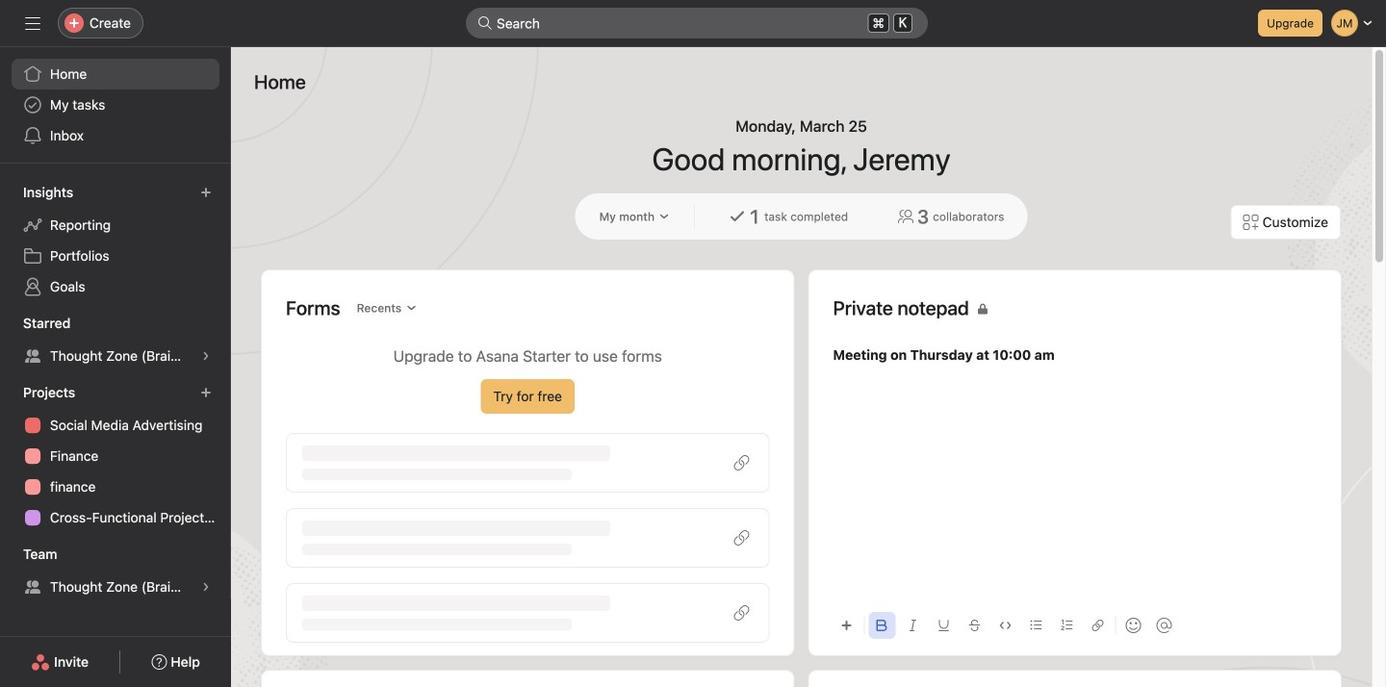 Task type: describe. For each thing, give the bounding box(es) containing it.
bold image
[[876, 620, 888, 631]]

code image
[[1000, 620, 1011, 631]]

italics image
[[907, 620, 919, 631]]

teams element
[[0, 537, 231, 606]]

strikethrough image
[[969, 620, 980, 631]]

new insights image
[[200, 187, 212, 198]]

bulleted list image
[[1030, 620, 1042, 631]]

insights element
[[0, 175, 231, 306]]

see details, thought zone (brainstorm space) image
[[200, 581, 212, 593]]



Task type: vqa. For each thing, say whether or not it's contained in the screenshot.
1st SEE DETAILS, THOUGHT ZONE (BRAINSTORM SPACE) IMAGE from the bottom of the page
yes



Task type: locate. For each thing, give the bounding box(es) containing it.
global element
[[0, 47, 231, 163]]

underline image
[[938, 620, 950, 631]]

insert an object image
[[841, 620, 852, 631]]

starred element
[[0, 306, 231, 375]]

new project or portfolio image
[[200, 387, 212, 398]]

toolbar
[[833, 604, 1317, 647]]

see details, thought zone (brainstorm space) image
[[200, 350, 212, 362]]

None field
[[466, 8, 928, 39]]

hide sidebar image
[[25, 15, 40, 31]]

projects element
[[0, 375, 231, 537]]

link image
[[1092, 620, 1104, 631]]

Search tasks, projects, and more text field
[[466, 8, 928, 39]]

prominent image
[[477, 15, 493, 31]]

numbered list image
[[1061, 620, 1073, 631]]

at mention image
[[1156, 618, 1172, 633]]



